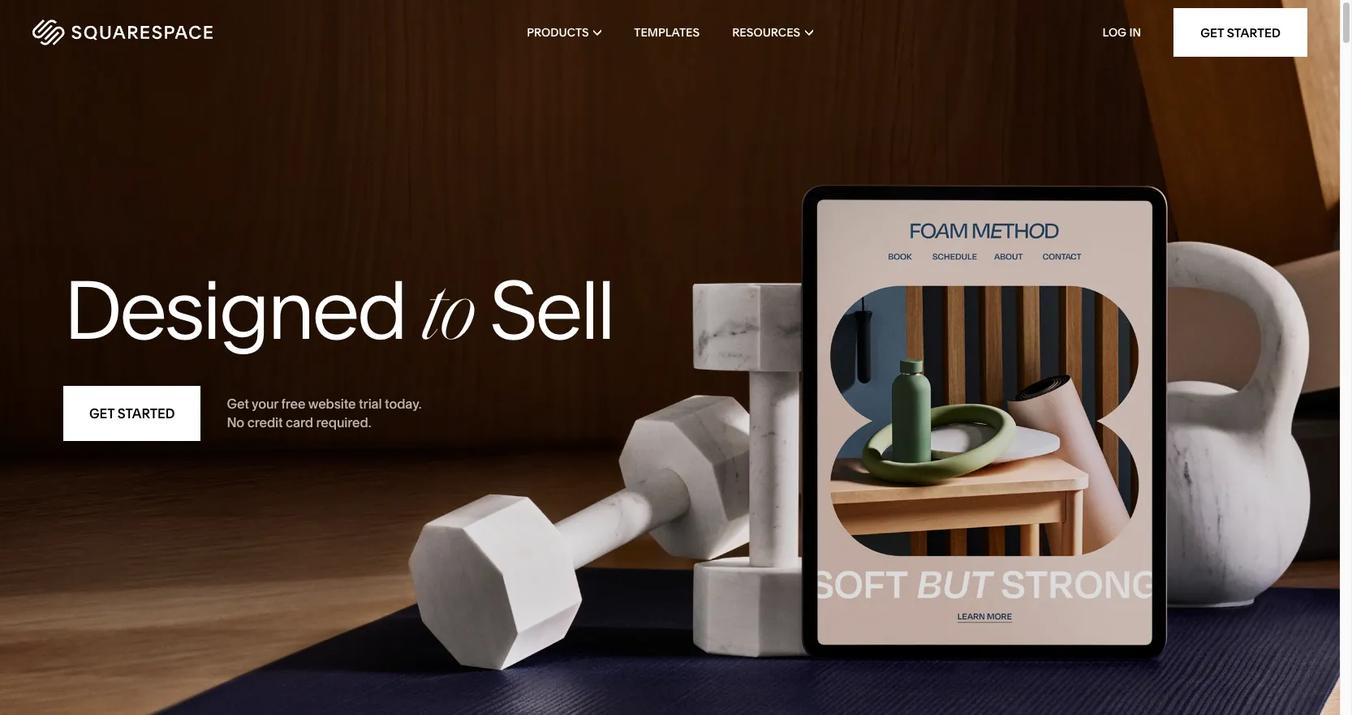 Task type: describe. For each thing, give the bounding box(es) containing it.
required.
[[316, 414, 371, 431]]

squarespace logo link
[[32, 19, 287, 45]]

designed
[[63, 261, 405, 360]]

website
[[308, 396, 356, 412]]

your
[[252, 396, 278, 412]]

products
[[527, 25, 589, 40]]

get for get started link to the left
[[89, 405, 115, 422]]

no
[[227, 414, 244, 431]]

products button
[[527, 0, 602, 65]]

get your free website trial today. no credit card required.
[[227, 396, 422, 431]]

started for the rightmost get started link
[[1227, 25, 1281, 40]]

to
[[422, 279, 473, 360]]

0 horizontal spatial get started link
[[63, 386, 201, 441]]

get started for get started link to the left
[[89, 405, 175, 422]]

trial
[[359, 396, 382, 412]]

log             in
[[1103, 25, 1141, 40]]

log             in link
[[1103, 25, 1141, 40]]



Task type: locate. For each thing, give the bounding box(es) containing it.
card
[[286, 414, 313, 431]]

sell
[[489, 261, 613, 360]]

1 horizontal spatial get started link
[[1174, 8, 1307, 57]]

0 horizontal spatial get
[[89, 405, 115, 422]]

squarespace logo image
[[32, 19, 213, 45]]

0 vertical spatial started
[[1227, 25, 1281, 40]]

1 horizontal spatial get
[[227, 396, 249, 412]]

2 horizontal spatial get
[[1200, 25, 1224, 40]]

1 horizontal spatial get started
[[1200, 25, 1281, 40]]

0 vertical spatial get started link
[[1174, 8, 1307, 57]]

today.
[[385, 396, 422, 412]]

0 vertical spatial get started
[[1200, 25, 1281, 40]]

log
[[1103, 25, 1127, 40]]

credit
[[247, 414, 283, 431]]

started
[[1227, 25, 1281, 40], [118, 405, 175, 422]]

0 horizontal spatial started
[[118, 405, 175, 422]]

get inside the 'get your free website trial today. no credit card required.'
[[227, 396, 249, 412]]

0 horizontal spatial get started
[[89, 405, 175, 422]]

get started for the rightmost get started link
[[1200, 25, 1281, 40]]

get
[[1200, 25, 1224, 40], [227, 396, 249, 412], [89, 405, 115, 422]]

1 vertical spatial get started link
[[63, 386, 201, 441]]

free
[[281, 396, 305, 412]]

designed to sell
[[63, 261, 613, 360]]

templates link
[[634, 0, 700, 65]]

1 vertical spatial get started
[[89, 405, 175, 422]]

1 horizontal spatial started
[[1227, 25, 1281, 40]]

get started
[[1200, 25, 1281, 40], [89, 405, 175, 422]]

1 vertical spatial started
[[118, 405, 175, 422]]

resources
[[732, 25, 800, 40]]

templates
[[634, 25, 700, 40]]

get for the rightmost get started link
[[1200, 25, 1224, 40]]

resources button
[[732, 0, 813, 65]]

get started link
[[1174, 8, 1307, 57], [63, 386, 201, 441]]

in
[[1129, 25, 1141, 40]]

started for get started link to the left
[[118, 405, 175, 422]]



Task type: vqa. For each thing, say whether or not it's contained in the screenshot.
the information
no



